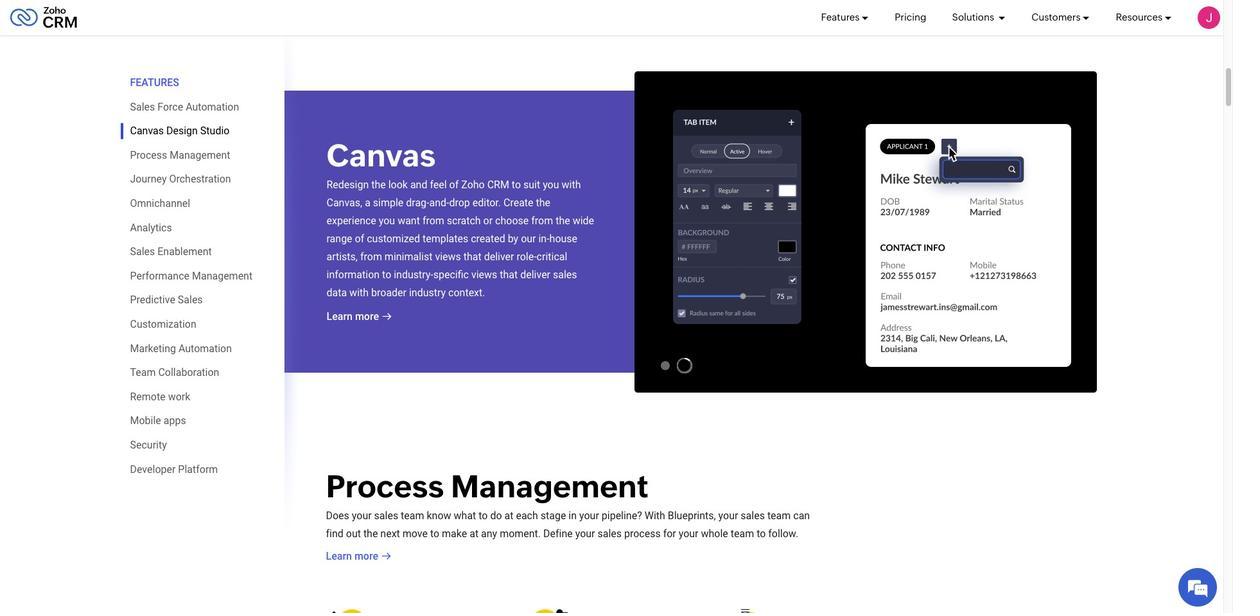 Task type: locate. For each thing, give the bounding box(es) containing it.
0 vertical spatial at
[[505, 509, 514, 521]]

sales force automation
[[130, 101, 239, 113]]

more for canvas
[[355, 310, 379, 322]]

1 vertical spatial you
[[379, 214, 395, 227]]

automation up studio at the top left of the page
[[186, 101, 239, 113]]

process
[[625, 527, 661, 539]]

stage
[[541, 509, 566, 521]]

a
[[365, 196, 371, 209]]

templates
[[423, 232, 469, 245]]

house
[[550, 232, 578, 245]]

team
[[401, 509, 424, 521], [768, 509, 791, 521], [731, 527, 755, 539]]

enablement
[[158, 246, 212, 258]]

0 horizontal spatial canvas
[[130, 125, 164, 137]]

process
[[130, 149, 167, 161], [326, 468, 444, 504]]

sales down the critical
[[553, 268, 577, 281]]

and-
[[430, 196, 449, 209]]

to up broader
[[382, 268, 392, 281]]

from down and-
[[423, 214, 445, 227]]

canvas redesign the look and feel of zoho crm to suit you with canvas, a simple drag-and-drop editor. create the experience you want from scratch or choose from the wide range of customized templates created by our in-house artists, from minimalist views that deliver role-critical information to industry-specific views that deliver sales data with broader industry context.
[[327, 137, 594, 299]]

1 horizontal spatial at
[[505, 509, 514, 521]]

deliver
[[484, 250, 514, 263], [521, 268, 551, 281]]

learn down data on the top
[[327, 310, 353, 322]]

choose
[[496, 214, 529, 227]]

2 horizontal spatial from
[[532, 214, 553, 227]]

1 vertical spatial views
[[472, 268, 498, 281]]

canvas,
[[327, 196, 363, 209]]

more down out in the bottom left of the page
[[355, 550, 379, 562]]

industry
[[409, 286, 446, 299]]

of down experience
[[355, 232, 365, 245]]

0 vertical spatial more
[[355, 310, 379, 322]]

performance
[[130, 270, 190, 282]]

look
[[389, 178, 408, 191]]

0 vertical spatial learn
[[327, 310, 353, 322]]

specific
[[434, 268, 469, 281]]

mobile
[[130, 415, 161, 427]]

deliver down "created"
[[484, 250, 514, 263]]

sales down features
[[130, 101, 155, 113]]

0 vertical spatial you
[[543, 178, 559, 191]]

platform
[[178, 463, 218, 475]]

canvas up look
[[327, 137, 436, 173]]

with down information
[[350, 286, 369, 299]]

the up house
[[556, 214, 570, 227]]

management down enablement
[[192, 270, 253, 282]]

the right out in the bottom left of the page
[[364, 527, 378, 539]]

work
[[168, 391, 190, 403]]

canvas
[[130, 125, 164, 137], [327, 137, 436, 173]]

to left follow.
[[757, 527, 766, 539]]

collaboration
[[158, 366, 219, 379]]

management up stage on the left of the page
[[451, 468, 649, 504]]

that down "created"
[[464, 250, 482, 263]]

management inside process management does your sales team know what to do at each stage in your pipeline? with blueprints, your sales team can find out the next move to make at any moment. define your sales process for your whole team to follow.
[[451, 468, 649, 504]]

learn down find
[[326, 550, 352, 562]]

1 vertical spatial process
[[326, 468, 444, 504]]

that down role-
[[500, 268, 518, 281]]

of
[[450, 178, 459, 191], [355, 232, 365, 245]]

canvas inside canvas redesign the look and feel of zoho crm to suit you with canvas, a simple drag-and-drop editor. create the experience you want from scratch or choose from the wide range of customized templates created by our in-house artists, from minimalist views that deliver role-critical information to industry-specific views that deliver sales data with broader industry context.
[[327, 137, 436, 173]]

0 vertical spatial that
[[464, 250, 482, 263]]

1 vertical spatial that
[[500, 268, 518, 281]]

sales
[[130, 101, 155, 113], [130, 246, 155, 258], [178, 294, 203, 306]]

or
[[484, 214, 493, 227]]

canvas down force
[[130, 125, 164, 137]]

sales inside canvas redesign the look and feel of zoho crm to suit you with canvas, a simple drag-and-drop editor. create the experience you want from scratch or choose from the wide range of customized templates created by our in-house artists, from minimalist views that deliver role-critical information to industry-specific views that deliver sales data with broader industry context.
[[553, 268, 577, 281]]

learn more link down data on the top
[[327, 309, 392, 324]]

that
[[464, 250, 482, 263], [500, 268, 518, 281]]

process up the next
[[326, 468, 444, 504]]

learn for process management
[[326, 550, 352, 562]]

management up orchestration
[[170, 149, 230, 161]]

learn
[[327, 310, 353, 322], [326, 550, 352, 562]]

sales down performance management
[[178, 294, 203, 306]]

learn more link for process management
[[326, 548, 391, 564]]

views up context.
[[472, 268, 498, 281]]

1 vertical spatial at
[[470, 527, 479, 539]]

learn more link for canvas
[[327, 309, 392, 324]]

in-
[[539, 232, 550, 245]]

sales left can
[[741, 509, 765, 521]]

journey
[[130, 173, 167, 185]]

1 vertical spatial management
[[192, 270, 253, 282]]

0 horizontal spatial deliver
[[484, 250, 514, 263]]

zoho
[[462, 178, 485, 191]]

team up follow.
[[768, 509, 791, 521]]

you
[[543, 178, 559, 191], [379, 214, 395, 227]]

deliver down role-
[[521, 268, 551, 281]]

1 vertical spatial more
[[355, 550, 379, 562]]

learn for canvas
[[327, 310, 353, 322]]

1 horizontal spatial of
[[450, 178, 459, 191]]

sales down analytics on the top of page
[[130, 246, 155, 258]]

omnichannel
[[130, 197, 190, 209]]

1 vertical spatial learn more
[[326, 550, 379, 562]]

automation up the collaboration
[[179, 342, 232, 354]]

remote work
[[130, 391, 190, 403]]

more
[[355, 310, 379, 322], [355, 550, 379, 562]]

can
[[794, 509, 810, 521]]

for
[[664, 527, 677, 539]]

views
[[435, 250, 461, 263], [472, 268, 498, 281]]

customization
[[130, 318, 197, 330]]

by
[[508, 232, 519, 245]]

views down templates
[[435, 250, 461, 263]]

1 horizontal spatial process
[[326, 468, 444, 504]]

predictive
[[130, 294, 175, 306]]

sales
[[553, 268, 577, 281], [374, 509, 399, 521], [741, 509, 765, 521], [598, 527, 622, 539]]

0 vertical spatial deliver
[[484, 250, 514, 263]]

our
[[521, 232, 536, 245]]

more down broader
[[355, 310, 379, 322]]

process inside process management does your sales team know what to do at each stage in your pipeline? with blueprints, your sales team can find out the next move to make at any moment. define your sales process for your whole team to follow.
[[326, 468, 444, 504]]

journey orchestration
[[130, 173, 231, 185]]

studio
[[200, 125, 230, 137]]

from
[[423, 214, 445, 227], [532, 214, 553, 227], [360, 250, 382, 263]]

to left suit in the top left of the page
[[512, 178, 521, 191]]

1 vertical spatial learn more link
[[326, 548, 391, 564]]

with up "wide"
[[562, 178, 581, 191]]

solutions link
[[953, 0, 1006, 35]]

learn more link down out in the bottom left of the page
[[326, 548, 391, 564]]

you right suit in the top left of the page
[[543, 178, 559, 191]]

at right do
[[505, 509, 514, 521]]

0 horizontal spatial team
[[401, 509, 424, 521]]

zoho crm logo image
[[10, 4, 78, 32]]

0 vertical spatial sales
[[130, 101, 155, 113]]

solutions
[[953, 12, 997, 23]]

0 vertical spatial process
[[130, 149, 167, 161]]

learn more down data on the top
[[327, 310, 379, 322]]

of right feel on the top left of the page
[[450, 178, 459, 191]]

team up move
[[401, 509, 424, 521]]

0 vertical spatial learn more link
[[327, 309, 392, 324]]

orchestration
[[169, 173, 231, 185]]

0 vertical spatial learn more
[[327, 310, 379, 322]]

1 vertical spatial automation
[[179, 342, 232, 354]]

customers
[[1032, 12, 1081, 23]]

you down simple
[[379, 214, 395, 227]]

from up the in-
[[532, 214, 553, 227]]

your up out in the bottom left of the page
[[352, 509, 372, 521]]

0 horizontal spatial of
[[355, 232, 365, 245]]

the inside process management does your sales team know what to do at each stage in your pipeline? with blueprints, your sales team can find out the next move to make at any moment. define your sales process for your whole team to follow.
[[364, 527, 378, 539]]

management
[[170, 149, 230, 161], [192, 270, 253, 282], [451, 468, 649, 504]]

1 vertical spatial sales
[[130, 246, 155, 258]]

learn more
[[327, 310, 379, 322], [326, 550, 379, 562]]

learn more down out in the bottom left of the page
[[326, 550, 379, 562]]

0 horizontal spatial process
[[130, 149, 167, 161]]

process up journey
[[130, 149, 167, 161]]

0 vertical spatial views
[[435, 250, 461, 263]]

apps
[[164, 415, 186, 427]]

from up information
[[360, 250, 382, 263]]

with
[[645, 509, 666, 521]]

1 horizontal spatial canvas
[[327, 137, 436, 173]]

0 horizontal spatial views
[[435, 250, 461, 263]]

2 vertical spatial management
[[451, 468, 649, 504]]

0 vertical spatial management
[[170, 149, 230, 161]]

at
[[505, 509, 514, 521], [470, 527, 479, 539]]

follow.
[[769, 527, 799, 539]]

1 vertical spatial of
[[355, 232, 365, 245]]

the
[[372, 178, 386, 191], [536, 196, 551, 209], [556, 214, 570, 227], [364, 527, 378, 539]]

team
[[130, 366, 156, 379]]

0 horizontal spatial you
[[379, 214, 395, 227]]

learn more for canvas
[[327, 310, 379, 322]]

1 horizontal spatial that
[[500, 268, 518, 281]]

2 horizontal spatial team
[[768, 509, 791, 521]]

learn more link
[[327, 309, 392, 324], [326, 548, 391, 564]]

1 vertical spatial with
[[350, 286, 369, 299]]

automation
[[186, 101, 239, 113], [179, 342, 232, 354]]

range
[[327, 232, 353, 245]]

0 horizontal spatial at
[[470, 527, 479, 539]]

create
[[504, 196, 534, 209]]

team right whole
[[731, 527, 755, 539]]

your
[[352, 509, 372, 521], [580, 509, 599, 521], [719, 509, 739, 521], [576, 527, 595, 539], [679, 527, 699, 539]]

sales up the next
[[374, 509, 399, 521]]

1 vertical spatial deliver
[[521, 268, 551, 281]]

pipeline?
[[602, 509, 642, 521]]

context.
[[449, 286, 485, 299]]

find
[[326, 527, 344, 539]]

0 vertical spatial with
[[562, 178, 581, 191]]

drag-
[[406, 196, 430, 209]]

predictive sales
[[130, 294, 203, 306]]

1 vertical spatial learn
[[326, 550, 352, 562]]

at left any
[[470, 527, 479, 539]]

the left look
[[372, 178, 386, 191]]

team collaboration
[[130, 366, 219, 379]]

process management does your sales team know what to do at each stage in your pipeline? with blueprints, your sales team can find out the next move to make at any moment. define your sales process for your whole team to follow.
[[326, 468, 810, 539]]



Task type: vqa. For each thing, say whether or not it's contained in the screenshot.
THE YOUR
yes



Task type: describe. For each thing, give the bounding box(es) containing it.
suit
[[524, 178, 541, 191]]

design
[[166, 125, 198, 137]]

does
[[326, 509, 349, 521]]

1 horizontal spatial you
[[543, 178, 559, 191]]

sales for sales force automation
[[130, 101, 155, 113]]

redesign
[[327, 178, 369, 191]]

critical
[[537, 250, 568, 263]]

out
[[346, 527, 361, 539]]

move
[[403, 527, 428, 539]]

what
[[454, 509, 476, 521]]

wide
[[573, 214, 594, 227]]

learn more for process management
[[326, 550, 379, 562]]

want
[[398, 214, 420, 227]]

0 vertical spatial automation
[[186, 101, 239, 113]]

feel
[[430, 178, 447, 191]]

know
[[427, 509, 451, 521]]

do
[[491, 509, 502, 521]]

marketing
[[130, 342, 176, 354]]

1 horizontal spatial from
[[423, 214, 445, 227]]

customized
[[367, 232, 420, 245]]

your up whole
[[719, 509, 739, 521]]

sales enablement
[[130, 246, 212, 258]]

0 horizontal spatial with
[[350, 286, 369, 299]]

broader
[[371, 286, 407, 299]]

minimalist
[[385, 250, 433, 263]]

1 horizontal spatial views
[[472, 268, 498, 281]]

process for process management
[[130, 149, 167, 161]]

pricing link
[[895, 0, 927, 35]]

analytics
[[130, 221, 172, 234]]

and
[[411, 178, 428, 191]]

your down "in" at the bottom left of page
[[576, 527, 595, 539]]

created
[[471, 232, 506, 245]]

force
[[158, 101, 183, 113]]

0 vertical spatial of
[[450, 178, 459, 191]]

information
[[327, 268, 380, 281]]

next
[[381, 527, 400, 539]]

role-
[[517, 250, 537, 263]]

features link
[[822, 0, 870, 35]]

industry-
[[394, 268, 434, 281]]

resources
[[1117, 12, 1163, 23]]

to left do
[[479, 509, 488, 521]]

more for process management
[[355, 550, 379, 562]]

experience
[[327, 214, 376, 227]]

whole
[[701, 527, 729, 539]]

remote
[[130, 391, 166, 403]]

your down blueprints,
[[679, 527, 699, 539]]

process management
[[130, 149, 230, 161]]

moment.
[[500, 527, 541, 539]]

sales down pipeline?
[[598, 527, 622, 539]]

process for process management does your sales team know what to do at each stage in your pipeline? with blueprints, your sales team can find out the next move to make at any moment. define your sales process for your whole team to follow.
[[326, 468, 444, 504]]

each
[[516, 509, 538, 521]]

editor.
[[473, 196, 501, 209]]

james peterson image
[[1198, 6, 1221, 29]]

in
[[569, 509, 577, 521]]

1 horizontal spatial deliver
[[521, 268, 551, 281]]

drop
[[449, 196, 470, 209]]

simple
[[373, 196, 404, 209]]

developer
[[130, 463, 176, 475]]

the down suit in the top left of the page
[[536, 196, 551, 209]]

make
[[442, 527, 467, 539]]

0 horizontal spatial that
[[464, 250, 482, 263]]

your right "in" at the bottom left of page
[[580, 509, 599, 521]]

canvas for canvas redesign the look and feel of zoho crm to suit you with canvas, a simple drag-and-drop editor. create the experience you want from scratch or choose from the wide range of customized templates created by our in-house artists, from minimalist views that deliver role-critical information to industry-specific views that deliver sales data with broader industry context.
[[327, 137, 436, 173]]

mobile apps
[[130, 415, 186, 427]]

define
[[544, 527, 573, 539]]

canvas for canvas design studio
[[130, 125, 164, 137]]

crm
[[488, 178, 510, 191]]

to down know
[[430, 527, 440, 539]]

data
[[327, 286, 347, 299]]

management for performance management
[[192, 270, 253, 282]]

0 horizontal spatial from
[[360, 250, 382, 263]]

1 horizontal spatial with
[[562, 178, 581, 191]]

resources link
[[1117, 0, 1173, 35]]

blueprints,
[[668, 509, 716, 521]]

marketing automation
[[130, 342, 232, 354]]

1 horizontal spatial team
[[731, 527, 755, 539]]

menu shadow image
[[284, 0, 304, 548]]

management for process management does your sales team know what to do at each stage in your pipeline? with blueprints, your sales team can find out the next move to make at any moment. define your sales process for your whole team to follow.
[[451, 468, 649, 504]]

management for process management
[[170, 149, 230, 161]]

features
[[822, 12, 860, 23]]

scratch
[[447, 214, 481, 227]]

features
[[130, 76, 179, 89]]

2 vertical spatial sales
[[178, 294, 203, 306]]

sales for sales enablement
[[130, 246, 155, 258]]

pricing
[[895, 12, 927, 23]]

any
[[481, 527, 497, 539]]

artists,
[[327, 250, 358, 263]]

security
[[130, 439, 167, 451]]

performance management
[[130, 270, 253, 282]]



